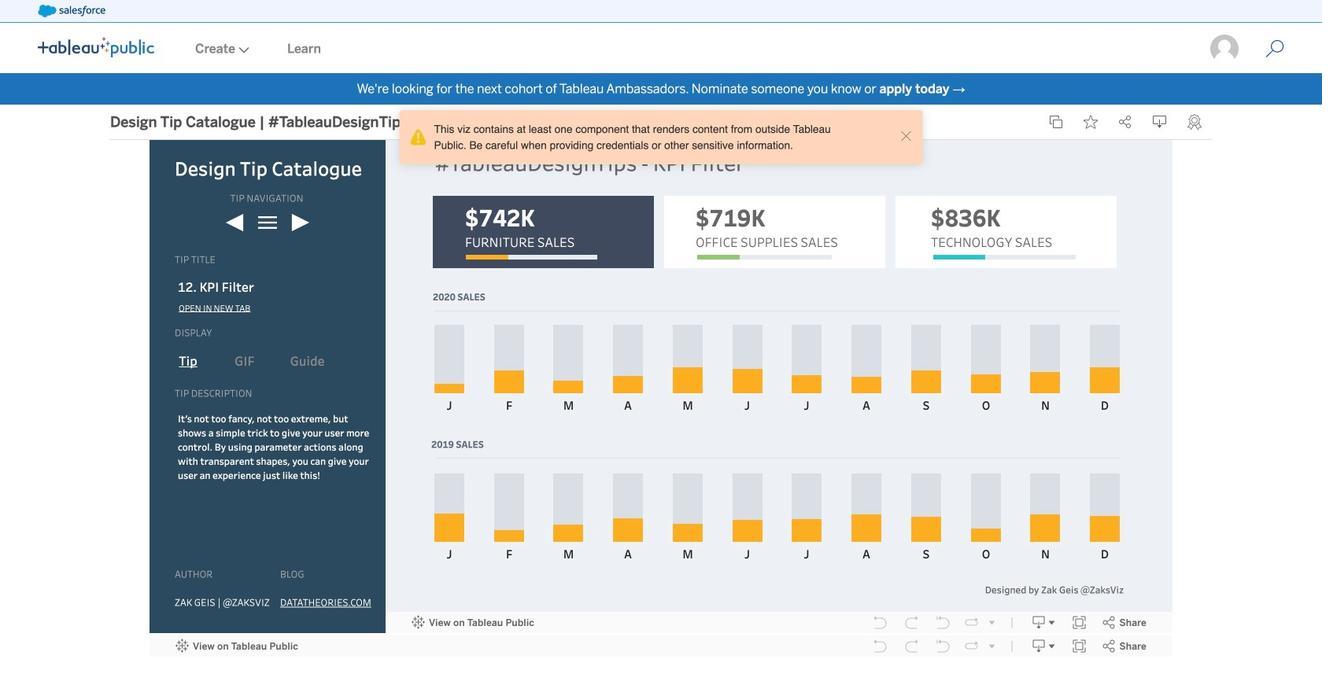Task type: locate. For each thing, give the bounding box(es) containing it.
salesforce logo image
[[38, 5, 105, 17]]

nominate for viz of the day image
[[1187, 114, 1202, 130]]

logo image
[[38, 37, 154, 57]]

alert
[[406, 116, 896, 158]]



Task type: vqa. For each thing, say whether or not it's contained in the screenshot.
"Salesforce Logo"
yes



Task type: describe. For each thing, give the bounding box(es) containing it.
make a copy image
[[1049, 115, 1063, 129]]

favorite button image
[[1084, 115, 1098, 129]]

go to search image
[[1246, 39, 1303, 58]]

greg.robinson3551 image
[[1209, 33, 1240, 65]]

download image
[[1153, 115, 1167, 129]]

share image
[[1118, 115, 1132, 129]]

create image
[[235, 47, 249, 53]]



